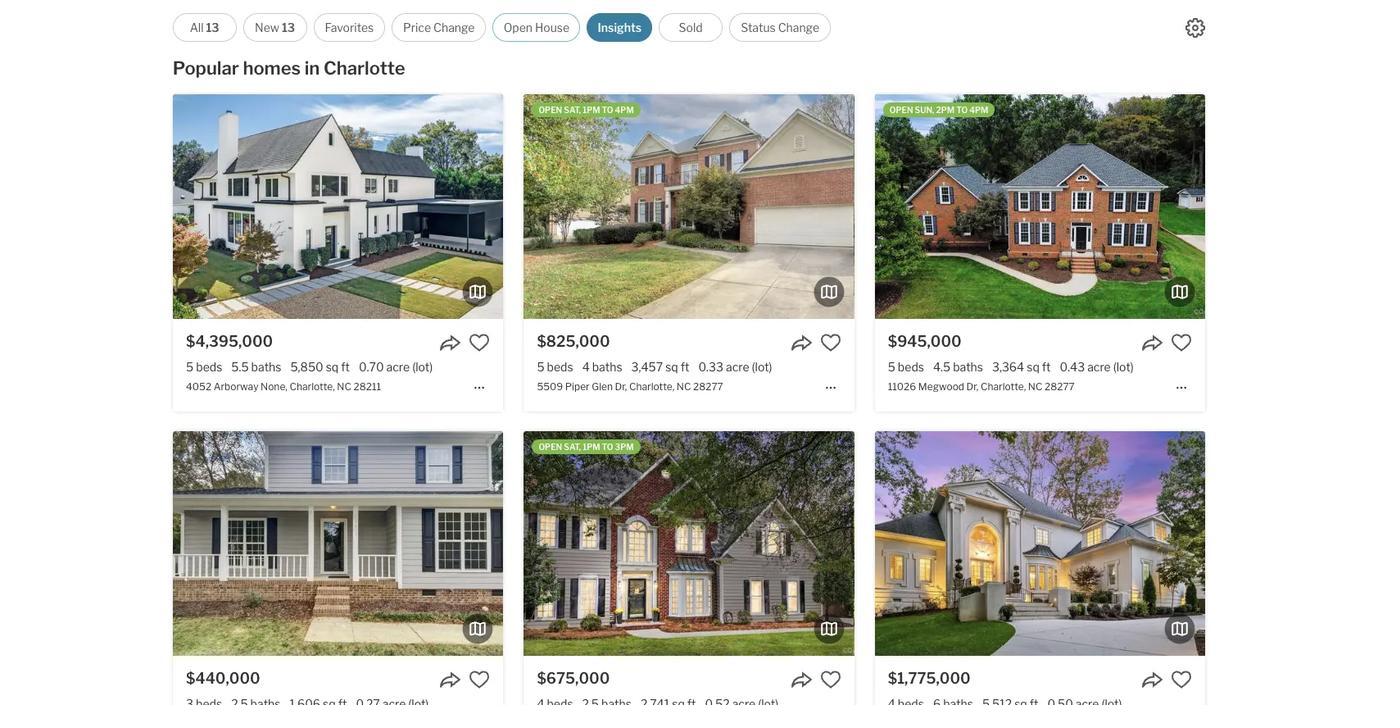 Task type: locate. For each thing, give the bounding box(es) containing it.
3 beds from the left
[[898, 360, 925, 374]]

baths up the glen
[[593, 360, 623, 374]]

4pm for $945,000
[[970, 105, 989, 115]]

13 for all 13
[[206, 20, 219, 34]]

2 charlotte, from the left
[[630, 381, 675, 393]]

charlotte, down "3,457"
[[630, 381, 675, 393]]

change right price
[[434, 20, 475, 34]]

1 horizontal spatial charlotte,
[[630, 381, 675, 393]]

2 horizontal spatial 5
[[888, 360, 896, 374]]

5.5 baths
[[231, 360, 282, 374]]

28277 down 0.43
[[1045, 381, 1075, 393]]

1 vertical spatial favorite button image
[[1171, 669, 1193, 691]]

3 5 beds from the left
[[888, 360, 925, 374]]

Favorites radio
[[314, 13, 385, 42]]

13 for new 13
[[282, 20, 295, 34]]

favorite button image for $945,000
[[1171, 332, 1193, 353]]

0 horizontal spatial 13
[[206, 20, 219, 34]]

(lot) for $945,000
[[1114, 360, 1135, 374]]

1 nc from the left
[[337, 381, 352, 393]]

2 baths from the left
[[593, 360, 623, 374]]

1 photo of 4052 arborway none, charlotte, nc 28211 image from the left
[[0, 94, 173, 319]]

baths for $4,395,000
[[251, 360, 282, 374]]

nc left the 28211
[[337, 381, 352, 393]]

1 28277 from the left
[[694, 381, 724, 393]]

0 horizontal spatial 28277
[[694, 381, 724, 393]]

1 5 from the left
[[186, 360, 194, 374]]

charlotte
[[324, 57, 405, 79]]

beds
[[196, 360, 222, 374], [547, 360, 574, 374], [898, 360, 925, 374]]

2 horizontal spatial 5 beds
[[888, 360, 925, 374]]

0 horizontal spatial baths
[[251, 360, 282, 374]]

1 horizontal spatial 28277
[[1045, 381, 1075, 393]]

1 ft from the left
[[341, 360, 350, 374]]

2 4pm from the left
[[970, 105, 989, 115]]

dr,
[[615, 381, 627, 393], [967, 381, 979, 393]]

3,457
[[632, 360, 663, 374]]

5,850
[[291, 360, 324, 374]]

favorite button image for $4,395,000
[[469, 332, 490, 353]]

Price Change radio
[[392, 13, 486, 42]]

favorite button image for $825,000
[[820, 332, 842, 353]]

13
[[206, 20, 219, 34], [282, 20, 295, 34]]

1pm for $675,000
[[583, 442, 601, 452]]

ft for $825,000
[[681, 360, 690, 374]]

2 ft from the left
[[681, 360, 690, 374]]

acre
[[387, 360, 410, 374], [726, 360, 750, 374], [1088, 360, 1111, 374]]

arborway
[[214, 381, 259, 393]]

sq right "3,457"
[[666, 360, 679, 374]]

0 horizontal spatial sq
[[326, 360, 339, 374]]

change for price change
[[434, 20, 475, 34]]

baths up 11026 megwood dr, charlotte, nc 28277
[[954, 360, 984, 374]]

charlotte, down 3,364
[[981, 381, 1027, 393]]

5 up 5509
[[537, 360, 545, 374]]

sq for $825,000
[[666, 360, 679, 374]]

2 photo of 4052 arborway none, charlotte, nc 28211 image from the left
[[173, 94, 504, 319]]

3 charlotte, from the left
[[981, 381, 1027, 393]]

0 vertical spatial favorite button image
[[1171, 332, 1193, 353]]

1 favorite button image from the top
[[1171, 332, 1193, 353]]

1 sq from the left
[[326, 360, 339, 374]]

1 acre from the left
[[387, 360, 410, 374]]

1 5 beds from the left
[[186, 360, 222, 374]]

2 change from the left
[[779, 20, 820, 34]]

1 horizontal spatial sq
[[666, 360, 679, 374]]

5 for $945,000
[[888, 360, 896, 374]]

open sun, 2pm to 4pm
[[890, 105, 989, 115]]

beds for $825,000
[[547, 360, 574, 374]]

0 horizontal spatial charlotte,
[[290, 381, 335, 393]]

photo of 10612 four mile creek rd, charlotte, nc 28277 image
[[0, 431, 173, 656], [173, 431, 504, 656], [503, 431, 834, 656]]

4052
[[186, 381, 212, 393]]

4 baths
[[583, 360, 623, 374]]

0.70 acre (lot)
[[359, 360, 433, 374]]

2 28277 from the left
[[1045, 381, 1075, 393]]

2 sq from the left
[[666, 360, 679, 374]]

1 horizontal spatial 13
[[282, 20, 295, 34]]

2 5 beds from the left
[[537, 360, 574, 374]]

1 horizontal spatial nc
[[677, 381, 691, 393]]

4
[[583, 360, 590, 374]]

option group
[[173, 13, 831, 42]]

beds up 11026
[[898, 360, 925, 374]]

2 13 from the left
[[282, 20, 295, 34]]

sq right 3,364
[[1027, 360, 1040, 374]]

acre right 0.43
[[1088, 360, 1111, 374]]

2 nc from the left
[[677, 381, 691, 393]]

$825,000
[[537, 333, 610, 350]]

3 sq from the left
[[1027, 360, 1040, 374]]

13 right all
[[206, 20, 219, 34]]

3 photo of 5509 piper glen dr, charlotte, nc 28277 image from the left
[[855, 94, 1185, 319]]

(lot) right 0.33
[[752, 360, 773, 374]]

2 sat, from the top
[[564, 442, 581, 452]]

5
[[186, 360, 194, 374], [537, 360, 545, 374], [888, 360, 896, 374]]

5 up the 4052
[[186, 360, 194, 374]]

(lot)
[[412, 360, 433, 374], [752, 360, 773, 374], [1114, 360, 1135, 374]]

5 beds up 11026
[[888, 360, 925, 374]]

1 horizontal spatial ft
[[681, 360, 690, 374]]

acre right 0.70
[[387, 360, 410, 374]]

5 beds up the 4052
[[186, 360, 222, 374]]

none,
[[261, 381, 288, 393]]

1 photo of 4609 old course dr, charlotte, nc 28277 image from the left
[[545, 431, 875, 656]]

status change
[[741, 20, 820, 34]]

insights
[[598, 20, 642, 34]]

baths up 'none,'
[[251, 360, 282, 374]]

favorite button image
[[469, 332, 490, 353], [820, 332, 842, 353], [469, 669, 490, 691], [820, 669, 842, 691]]

1 charlotte, from the left
[[290, 381, 335, 393]]

ft for $4,395,000
[[341, 360, 350, 374]]

photo of 4609 old course dr, charlotte, nc 28277 image
[[545, 431, 875, 656], [875, 431, 1206, 656], [1206, 431, 1379, 656]]

13 right new
[[282, 20, 295, 34]]

2 horizontal spatial ft
[[1043, 360, 1051, 374]]

2 5 from the left
[[537, 360, 545, 374]]

All radio
[[173, 13, 237, 42]]

1 beds from the left
[[196, 360, 222, 374]]

ft
[[341, 360, 350, 374], [681, 360, 690, 374], [1043, 360, 1051, 374]]

1 (lot) from the left
[[412, 360, 433, 374]]

0 horizontal spatial ft
[[341, 360, 350, 374]]

1 1pm from the top
[[583, 105, 601, 115]]

nc
[[337, 381, 352, 393], [677, 381, 691, 393], [1029, 381, 1043, 393]]

1 horizontal spatial 5
[[537, 360, 545, 374]]

1pm for $825,000
[[583, 105, 601, 115]]

5 beds up 5509
[[537, 360, 574, 374]]

1 vertical spatial sat,
[[564, 442, 581, 452]]

beds up 5509
[[547, 360, 574, 374]]

2 horizontal spatial beds
[[898, 360, 925, 374]]

nc down 3,364 sq ft
[[1029, 381, 1043, 393]]

3 5 from the left
[[888, 360, 896, 374]]

1 horizontal spatial 5 beds
[[537, 360, 574, 374]]

$945,000
[[888, 333, 962, 350]]

13 inside all option
[[206, 20, 219, 34]]

5 beds
[[186, 360, 222, 374], [537, 360, 574, 374], [888, 360, 925, 374]]

0 horizontal spatial change
[[434, 20, 475, 34]]

1 horizontal spatial beds
[[547, 360, 574, 374]]

charlotte,
[[290, 381, 335, 393], [630, 381, 675, 393], [981, 381, 1027, 393]]

1 photo of 10612 four mile creek rd, charlotte, nc 28277 image from the left
[[0, 431, 173, 656]]

2 beds from the left
[[547, 360, 574, 374]]

3 ft from the left
[[1043, 360, 1051, 374]]

ft left 0.43
[[1043, 360, 1051, 374]]

1 baths from the left
[[251, 360, 282, 374]]

2 horizontal spatial acre
[[1088, 360, 1111, 374]]

5 up 11026
[[888, 360, 896, 374]]

sat,
[[564, 105, 581, 115], [564, 442, 581, 452]]

2 favorite button image from the top
[[1171, 669, 1193, 691]]

1 horizontal spatial 4pm
[[970, 105, 989, 115]]

0 horizontal spatial (lot)
[[412, 360, 433, 374]]

$1,775,000
[[888, 670, 971, 687]]

2 (lot) from the left
[[752, 360, 773, 374]]

1 photo of 11026 megwood dr, charlotte, nc 28277 image from the left
[[545, 94, 875, 319]]

ft left 0.70
[[341, 360, 350, 374]]

0 horizontal spatial 5 beds
[[186, 360, 222, 374]]

1 horizontal spatial acre
[[726, 360, 750, 374]]

dr, down 4.5 baths
[[967, 381, 979, 393]]

sq for $945,000
[[1027, 360, 1040, 374]]

1 horizontal spatial baths
[[593, 360, 623, 374]]

28277
[[694, 381, 724, 393], [1045, 381, 1075, 393]]

3 baths from the left
[[954, 360, 984, 374]]

0 vertical spatial sat,
[[564, 105, 581, 115]]

favorite button checkbox for $945,000
[[1171, 332, 1193, 353]]

2 1pm from the top
[[583, 442, 601, 452]]

favorite button image
[[1171, 332, 1193, 353], [1171, 669, 1193, 691]]

to for $825,000
[[602, 105, 614, 115]]

1 13 from the left
[[206, 20, 219, 34]]

0 horizontal spatial nc
[[337, 381, 352, 393]]

2 horizontal spatial (lot)
[[1114, 360, 1135, 374]]

1 horizontal spatial dr,
[[967, 381, 979, 393]]

2 photo of 11026 megwood dr, charlotte, nc 28277 image from the left
[[875, 94, 1206, 319]]

(lot) right 0.43
[[1114, 360, 1135, 374]]

photo of 11026 megwood dr, charlotte, nc 28277 image
[[545, 94, 875, 319], [875, 94, 1206, 319], [1206, 94, 1379, 319]]

to for $945,000
[[957, 105, 968, 115]]

0.43 acre (lot)
[[1060, 360, 1135, 374]]

2 horizontal spatial nc
[[1029, 381, 1043, 393]]

dr, right the glen
[[615, 381, 627, 393]]

1 vertical spatial 1pm
[[583, 442, 601, 452]]

2 horizontal spatial charlotte,
[[981, 381, 1027, 393]]

sq right "5,850"
[[326, 360, 339, 374]]

charlotte, for $945,000
[[981, 381, 1027, 393]]

sq
[[326, 360, 339, 374], [666, 360, 679, 374], [1027, 360, 1040, 374]]

charlotte, for $4,395,000
[[290, 381, 335, 393]]

to
[[602, 105, 614, 115], [957, 105, 968, 115], [602, 442, 614, 452]]

13 inside new radio
[[282, 20, 295, 34]]

0 vertical spatial 1pm
[[583, 105, 601, 115]]

4pm
[[615, 105, 634, 115], [970, 105, 989, 115]]

change right status
[[779, 20, 820, 34]]

1 change from the left
[[434, 20, 475, 34]]

new 13
[[255, 20, 295, 34]]

0 horizontal spatial dr,
[[615, 381, 627, 393]]

house
[[535, 20, 570, 34]]

photo of 5509 piper glen dr, charlotte, nc 28277 image
[[194, 94, 524, 319], [524, 94, 855, 319], [855, 94, 1185, 319]]

3 photo of 4052 arborway none, charlotte, nc 28211 image from the left
[[503, 94, 834, 319]]

photo of 4052 arborway none, charlotte, nc 28211 image
[[0, 94, 173, 319], [173, 94, 504, 319], [503, 94, 834, 319]]

2 horizontal spatial baths
[[954, 360, 984, 374]]

3 acre from the left
[[1088, 360, 1111, 374]]

28277 down 0.33
[[694, 381, 724, 393]]

open
[[539, 105, 563, 115], [890, 105, 914, 115], [539, 442, 563, 452]]

change
[[434, 20, 475, 34], [779, 20, 820, 34]]

3pm
[[615, 442, 634, 452]]

11026
[[888, 381, 917, 393]]

(lot) right 0.70
[[412, 360, 433, 374]]

3 nc from the left
[[1029, 381, 1043, 393]]

charlotte, down "5,850"
[[290, 381, 335, 393]]

28211
[[354, 381, 381, 393]]

0 horizontal spatial 5
[[186, 360, 194, 374]]

baths
[[251, 360, 282, 374], [593, 360, 623, 374], [954, 360, 984, 374]]

1pm
[[583, 105, 601, 115], [583, 442, 601, 452]]

(lot) for $4,395,000
[[412, 360, 433, 374]]

beds up the 4052
[[196, 360, 222, 374]]

5 beds for $4,395,000
[[186, 360, 222, 374]]

nc down 3,457 sq ft
[[677, 381, 691, 393]]

favorite button checkbox
[[469, 332, 490, 353], [820, 332, 842, 353], [1171, 332, 1193, 353], [469, 669, 490, 691], [1171, 669, 1193, 691]]

1 dr, from the left
[[615, 381, 627, 393]]

3 (lot) from the left
[[1114, 360, 1135, 374]]

1 sat, from the top
[[564, 105, 581, 115]]

price
[[403, 20, 431, 34]]

ft left 0.33
[[681, 360, 690, 374]]

1 horizontal spatial change
[[779, 20, 820, 34]]

photo of 7312 leharne dr, charlotte, nc 28270 image
[[194, 431, 524, 656], [524, 431, 855, 656], [855, 431, 1185, 656]]

2 acre from the left
[[726, 360, 750, 374]]

baths for $945,000
[[954, 360, 984, 374]]

acre right 0.33
[[726, 360, 750, 374]]

0 horizontal spatial beds
[[196, 360, 222, 374]]

4052 arborway none, charlotte, nc 28211
[[186, 381, 381, 393]]

0 horizontal spatial 4pm
[[615, 105, 634, 115]]

2 photo of 7312 leharne dr, charlotte, nc 28270 image from the left
[[524, 431, 855, 656]]

0 horizontal spatial acre
[[387, 360, 410, 374]]

2 horizontal spatial sq
[[1027, 360, 1040, 374]]

1 4pm from the left
[[615, 105, 634, 115]]

1 horizontal spatial (lot)
[[752, 360, 773, 374]]



Task type: vqa. For each thing, say whether or not it's contained in the screenshot.
Status Change option
yes



Task type: describe. For each thing, give the bounding box(es) containing it.
2pm
[[937, 105, 955, 115]]

megwood
[[919, 381, 965, 393]]

1 photo of 5509 piper glen dr, charlotte, nc 28277 image from the left
[[194, 94, 524, 319]]

to for $675,000
[[602, 442, 614, 452]]

nc for $945,000
[[1029, 381, 1043, 393]]

favorite button checkbox
[[820, 669, 842, 691]]

2 dr, from the left
[[967, 381, 979, 393]]

5.5
[[231, 360, 249, 374]]

option group containing all
[[173, 13, 831, 42]]

baths for $825,000
[[593, 360, 623, 374]]

glen
[[592, 381, 613, 393]]

open
[[504, 20, 533, 34]]

0.43
[[1060, 360, 1086, 374]]

Sold radio
[[659, 13, 723, 42]]

all 13
[[190, 20, 219, 34]]

favorites
[[325, 20, 374, 34]]

favorite button image for $1,775,000
[[1171, 669, 1193, 691]]

sq for $4,395,000
[[326, 360, 339, 374]]

2 photo of 4609 old course dr, charlotte, nc 28277 image from the left
[[875, 431, 1206, 656]]

sat, for $825,000
[[564, 105, 581, 115]]

3,364 sq ft
[[993, 360, 1051, 374]]

all
[[190, 20, 204, 34]]

open for $945,000
[[890, 105, 914, 115]]

favorite button checkbox for $4,395,000
[[469, 332, 490, 353]]

price change
[[403, 20, 475, 34]]

4pm for $825,000
[[615, 105, 634, 115]]

nc for $4,395,000
[[337, 381, 352, 393]]

5,850 sq ft
[[291, 360, 350, 374]]

4.5 baths
[[934, 360, 984, 374]]

3,364
[[993, 360, 1025, 374]]

sun,
[[915, 105, 935, 115]]

favorite button image for $675,000
[[820, 669, 842, 691]]

ft for $945,000
[[1043, 360, 1051, 374]]

$4,395,000
[[186, 333, 273, 350]]

open for $675,000
[[539, 442, 563, 452]]

5509 piper glen dr, charlotte, nc 28277
[[537, 381, 724, 393]]

0.33 acre (lot)
[[699, 360, 773, 374]]

beds for $4,395,000
[[196, 360, 222, 374]]

3,457 sq ft
[[632, 360, 690, 374]]

open sat, 1pm to 4pm
[[539, 105, 634, 115]]

3 photo of 7312 leharne dr, charlotte, nc 28270 image from the left
[[855, 431, 1185, 656]]

in
[[305, 57, 320, 79]]

open sat, 1pm to 3pm
[[539, 442, 634, 452]]

1 photo of 7312 leharne dr, charlotte, nc 28270 image from the left
[[194, 431, 524, 656]]

Status Change radio
[[730, 13, 831, 42]]

(lot) for $825,000
[[752, 360, 773, 374]]

Insights radio
[[587, 13, 653, 42]]

5509
[[537, 381, 563, 393]]

$675,000
[[537, 670, 610, 687]]

favorite button checkbox for $1,775,000
[[1171, 669, 1193, 691]]

status
[[741, 20, 776, 34]]

Open House radio
[[493, 13, 581, 42]]

homes
[[243, 57, 301, 79]]

5 beds for $825,000
[[537, 360, 574, 374]]

3 photo of 10612 four mile creek rd, charlotte, nc 28277 image from the left
[[503, 431, 834, 656]]

acre for $825,000
[[726, 360, 750, 374]]

0.70
[[359, 360, 384, 374]]

sat, for $675,000
[[564, 442, 581, 452]]

3 photo of 4609 old course dr, charlotte, nc 28277 image from the left
[[1206, 431, 1379, 656]]

2 photo of 10612 four mile creek rd, charlotte, nc 28277 image from the left
[[173, 431, 504, 656]]

acre for $945,000
[[1088, 360, 1111, 374]]

11026 megwood dr, charlotte, nc 28277
[[888, 381, 1075, 393]]

favorite button checkbox for $440,000
[[469, 669, 490, 691]]

sold
[[679, 20, 703, 34]]

0.33
[[699, 360, 724, 374]]

5 beds for $945,000
[[888, 360, 925, 374]]

change for status change
[[779, 20, 820, 34]]

5 for $825,000
[[537, 360, 545, 374]]

acre for $4,395,000
[[387, 360, 410, 374]]

open for $825,000
[[539, 105, 563, 115]]

4.5
[[934, 360, 951, 374]]

New radio
[[243, 13, 307, 42]]

piper
[[566, 381, 590, 393]]

2 photo of 5509 piper glen dr, charlotte, nc 28277 image from the left
[[524, 94, 855, 319]]

open house
[[504, 20, 570, 34]]

popular homes in charlotte
[[173, 57, 405, 79]]

new
[[255, 20, 280, 34]]

5 for $4,395,000
[[186, 360, 194, 374]]

3 photo of 11026 megwood dr, charlotte, nc 28277 image from the left
[[1206, 94, 1379, 319]]

favorite button checkbox for $825,000
[[820, 332, 842, 353]]

favorite button image for $440,000
[[469, 669, 490, 691]]

$440,000
[[186, 670, 260, 687]]

beds for $945,000
[[898, 360, 925, 374]]

popular
[[173, 57, 239, 79]]



